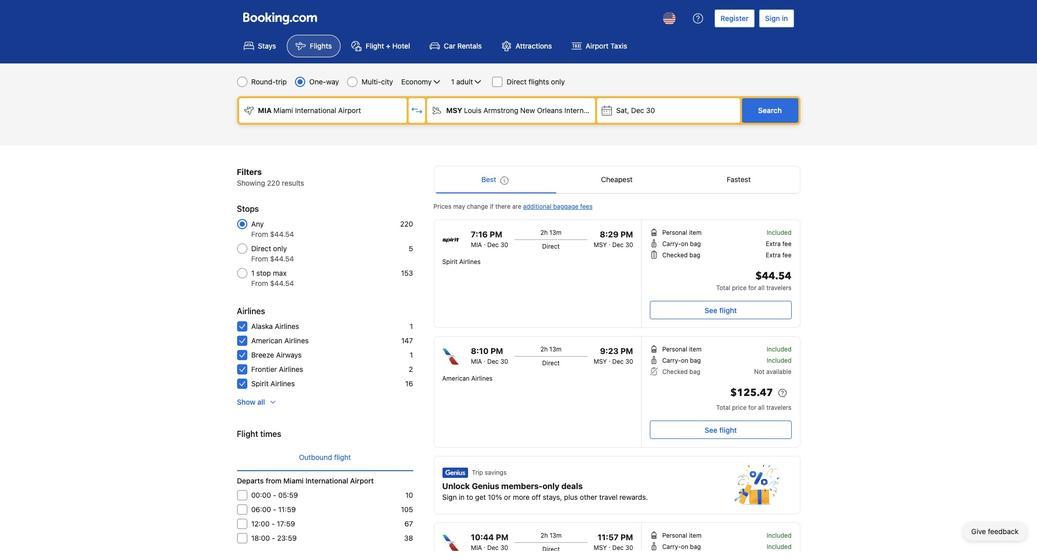 Task type: vqa. For each thing, say whether or not it's contained in the screenshot.
06:00 - 11:59
yes



Task type: locate. For each thing, give the bounding box(es) containing it.
2 personal item from the top
[[662, 346, 702, 353]]

filters showing 220 results
[[237, 168, 304, 187]]

only down any from $44.54
[[273, 244, 287, 253]]

flight + hotel link
[[343, 35, 419, 57]]

-
[[273, 491, 276, 500], [273, 506, 276, 514], [272, 520, 275, 529], [272, 534, 275, 543]]

1 vertical spatial spirit airlines
[[251, 380, 295, 388]]

mia inside the 8:10 pm mia . dec 30
[[471, 358, 482, 366]]

$44.54 inside direct only from $44.54
[[270, 255, 294, 263]]

1 vertical spatial total
[[716, 404, 731, 412]]

1 for from the top
[[749, 284, 757, 292]]

spirit airlines down frontier airlines
[[251, 380, 295, 388]]

1 vertical spatial sign
[[442, 493, 457, 502]]

0 vertical spatial price
[[732, 284, 747, 292]]

airport taxis
[[586, 41, 627, 50]]

baggage
[[553, 203, 579, 211]]

. inside 8:29 pm msy . dec 30
[[609, 239, 611, 247]]

2 vertical spatial carry-
[[662, 544, 681, 551]]

2 on from the top
[[681, 357, 688, 365]]

total
[[716, 284, 731, 292], [716, 404, 731, 412]]

1 item from the top
[[689, 229, 702, 237]]

spirit airlines down 7:16 at the left of page
[[442, 258, 481, 266]]

30 for 9:23 pm
[[626, 358, 633, 366]]

220 up 5
[[400, 220, 413, 228]]

0 vertical spatial carry-on bag
[[662, 240, 701, 248]]

best image
[[500, 177, 509, 185], [500, 177, 509, 185]]

dec for 7:16 pm
[[487, 241, 499, 249]]

msy left louis in the top left of the page
[[446, 106, 462, 115]]

mia down 8:10
[[471, 358, 482, 366]]

$125.47 region
[[650, 385, 792, 404]]

1 2h from the top
[[541, 229, 548, 237]]

dec right 'sat,'
[[631, 106, 644, 115]]

only right flights
[[551, 77, 565, 86]]

flight for flight + hotel
[[366, 41, 384, 50]]

3 2h from the top
[[541, 532, 548, 540]]

1 2h 13m from the top
[[541, 229, 562, 237]]

checked bag for 8:29 pm
[[662, 252, 701, 259]]

dec down 9:23
[[612, 358, 624, 366]]

from down any
[[251, 230, 268, 239]]

220 inside filters showing 220 results
[[267, 179, 280, 187]]

on
[[681, 240, 688, 248], [681, 357, 688, 365], [681, 544, 688, 551]]

1 left adult
[[451, 77, 455, 86]]

in right register
[[782, 14, 788, 23]]

flight left +
[[366, 41, 384, 50]]

mia for 7:16 pm
[[471, 241, 482, 249]]

rewards.
[[620, 493, 648, 502]]

- right 18:00
[[272, 534, 275, 543]]

0 horizontal spatial sign
[[442, 493, 457, 502]]

pm for 9:23 pm
[[621, 347, 633, 356]]

additional baggage fees link
[[523, 203, 593, 211]]

pm inside 7:16 pm mia . dec 30
[[490, 230, 502, 239]]

american airlines for breeze airways
[[251, 337, 309, 345]]

1 vertical spatial extra
[[766, 252, 781, 259]]

airport taxis link
[[563, 35, 636, 57]]

2 extra fee from the top
[[766, 252, 792, 259]]

1 vertical spatial msy
[[594, 241, 607, 249]]

0 vertical spatial 2h 13m
[[541, 229, 562, 237]]

one-way
[[309, 77, 339, 86]]

1 vertical spatial 220
[[400, 220, 413, 228]]

msy down '8:29'
[[594, 241, 607, 249]]

9:23
[[600, 347, 619, 356]]

mia down 7:16 at the left of page
[[471, 241, 482, 249]]

- left 17:59
[[272, 520, 275, 529]]

personal for 9:23 pm
[[662, 346, 687, 353]]

departs from miami international airport
[[237, 477, 374, 486]]

1 vertical spatial see
[[705, 426, 718, 435]]

deals
[[561, 482, 583, 491]]

3 on from the top
[[681, 544, 688, 551]]

0 horizontal spatial flight
[[237, 430, 258, 439]]

msy inside 9:23 pm msy . dec 30
[[594, 358, 607, 366]]

dec inside dropdown button
[[631, 106, 644, 115]]

0 vertical spatial extra
[[766, 240, 781, 248]]

1 vertical spatial checked bag
[[662, 368, 701, 376]]

- right 00:00
[[273, 491, 276, 500]]

one-
[[309, 77, 326, 86]]

. inside the 8:10 pm mia . dec 30
[[484, 356, 486, 364]]

1 vertical spatial miami
[[284, 477, 304, 486]]

0 horizontal spatial spirit
[[251, 380, 269, 388]]

18:00
[[251, 534, 270, 543]]

1 vertical spatial 2h
[[541, 346, 548, 353]]

$44.54 total price for all travelers
[[716, 269, 792, 292]]

- left 11:59
[[273, 506, 276, 514]]

mia inside 7:16 pm mia . dec 30
[[471, 241, 482, 249]]

0 vertical spatial personal
[[662, 229, 687, 237]]

1 vertical spatial see flight button
[[650, 421, 792, 440]]

bag
[[690, 240, 701, 248], [690, 252, 701, 259], [690, 357, 701, 365], [690, 368, 701, 376], [690, 544, 701, 551]]

2 2h from the top
[[541, 346, 548, 353]]

2 fee from the top
[[783, 252, 792, 259]]

american airlines down 8:10
[[442, 375, 493, 383]]

1 vertical spatial price
[[732, 404, 747, 412]]

1 checked from the top
[[662, 252, 688, 259]]

from inside direct only from $44.54
[[251, 255, 268, 263]]

3 2h 13m from the top
[[541, 532, 562, 540]]

msy down 9:23
[[594, 358, 607, 366]]

see flight button down $125.47 region
[[650, 421, 792, 440]]

round-
[[251, 77, 276, 86]]

dec for 8:10 pm
[[487, 358, 499, 366]]

0 horizontal spatial american airlines
[[251, 337, 309, 345]]

0 vertical spatial total
[[716, 284, 731, 292]]

13m
[[550, 229, 562, 237], [550, 346, 562, 353], [550, 532, 562, 540]]

1 horizontal spatial american
[[442, 375, 470, 383]]

1 vertical spatial carry-on bag
[[662, 357, 701, 365]]

flight down total price for all travelers
[[719, 426, 737, 435]]

sign right register
[[765, 14, 780, 23]]

30 inside 9:23 pm msy . dec 30
[[626, 358, 633, 366]]

all inside button
[[257, 398, 265, 407]]

from down the 'stop'
[[251, 279, 268, 288]]

item
[[689, 229, 702, 237], [689, 346, 702, 353], [689, 532, 702, 540]]

0 vertical spatial from
[[251, 230, 268, 239]]

2 see flight from the top
[[705, 426, 737, 435]]

dec down 7:16 at the left of page
[[487, 241, 499, 249]]

1 vertical spatial see flight
[[705, 426, 737, 435]]

genius image
[[734, 465, 779, 506], [442, 468, 468, 478], [442, 468, 468, 478]]

+
[[386, 41, 391, 50]]

pm right 9:23
[[621, 347, 633, 356]]

0 vertical spatial see flight button
[[650, 301, 792, 320]]

0 vertical spatial carry-
[[662, 240, 681, 248]]

$44.54 inside 1 stop max from $44.54
[[270, 279, 294, 288]]

cheapest button
[[556, 166, 678, 193]]

carry-on bag for 8:29 pm
[[662, 240, 701, 248]]

1 horizontal spatial 220
[[400, 220, 413, 228]]

dec inside 7:16 pm mia . dec 30
[[487, 241, 499, 249]]

pm right 8:10
[[491, 347, 503, 356]]

1 vertical spatial fee
[[783, 252, 792, 259]]

1 see flight from the top
[[705, 306, 737, 315]]

1 vertical spatial mia
[[471, 241, 482, 249]]

7:16 pm mia . dec 30
[[471, 230, 508, 249]]

see flight button down $44.54 total price for all travelers
[[650, 301, 792, 320]]

checked
[[662, 252, 688, 259], [662, 368, 688, 376]]

0 vertical spatial checked
[[662, 252, 688, 259]]

dec down '8:29'
[[612, 241, 624, 249]]

feedback
[[988, 528, 1019, 536]]

2 vertical spatial carry-on bag
[[662, 544, 701, 551]]

item for 8:29 pm
[[689, 229, 702, 237]]

1 carry-on bag from the top
[[662, 240, 701, 248]]

search
[[758, 106, 782, 115]]

stays
[[258, 41, 276, 50]]

1 travelers from the top
[[767, 284, 792, 292]]

pm for 8:29 pm
[[621, 230, 633, 239]]

2 checked from the top
[[662, 368, 688, 376]]

13m for 8:29
[[550, 229, 562, 237]]

0 horizontal spatial american
[[251, 337, 282, 345]]

1 vertical spatial 13m
[[550, 346, 562, 353]]

. inside 7:16 pm mia . dec 30
[[484, 239, 486, 247]]

30 inside the 8:10 pm mia . dec 30
[[501, 358, 508, 366]]

- for 00:00
[[273, 491, 276, 500]]

pm for 7:16 pm
[[490, 230, 502, 239]]

1 vertical spatial flight
[[719, 426, 737, 435]]

2 from from the top
[[251, 255, 268, 263]]

american airlines up breeze airways
[[251, 337, 309, 345]]

flights link
[[287, 35, 341, 57]]

2 see flight button from the top
[[650, 421, 792, 440]]

sign down 'unlock'
[[442, 493, 457, 502]]

0 horizontal spatial spirit airlines
[[251, 380, 295, 388]]

11:59
[[278, 506, 296, 514]]

1 vertical spatial on
[[681, 357, 688, 365]]

0 vertical spatial fee
[[783, 240, 792, 248]]

30 for 8:29 pm
[[626, 241, 633, 249]]

1 vertical spatial extra fee
[[766, 252, 792, 259]]

airlines
[[459, 258, 481, 266], [237, 307, 265, 316], [275, 322, 299, 331], [284, 337, 309, 345], [279, 365, 303, 374], [471, 375, 493, 383], [271, 380, 295, 388]]

1
[[451, 77, 455, 86], [251, 269, 255, 278], [410, 322, 413, 331], [410, 351, 413, 360]]

0 vertical spatial flight
[[719, 306, 737, 315]]

msy inside 8:29 pm msy . dec 30
[[594, 241, 607, 249]]

1 see flight button from the top
[[650, 301, 792, 320]]

get
[[475, 493, 486, 502]]

2 vertical spatial 13m
[[550, 532, 562, 540]]

2 vertical spatial from
[[251, 279, 268, 288]]

see flight button for 8:29 pm
[[650, 301, 792, 320]]

personal for 8:29 pm
[[662, 229, 687, 237]]

2 vertical spatial msy
[[594, 358, 607, 366]]

see
[[705, 306, 718, 315], [705, 426, 718, 435]]

flight
[[366, 41, 384, 50], [237, 430, 258, 439]]

1 horizontal spatial in
[[782, 14, 788, 23]]

flight for 8:29 pm
[[719, 306, 737, 315]]

american for breeze airways
[[251, 337, 282, 345]]

0 vertical spatial travelers
[[767, 284, 792, 292]]

personal item
[[662, 229, 702, 237], [662, 346, 702, 353], [662, 532, 702, 540]]

checked bag
[[662, 252, 701, 259], [662, 368, 701, 376]]

flight left times
[[237, 430, 258, 439]]

1 up 147
[[410, 322, 413, 331]]

30 inside 7:16 pm mia . dec 30
[[501, 241, 508, 249]]

best button
[[434, 166, 556, 193]]

2 vertical spatial flight
[[334, 453, 351, 462]]

0 vertical spatial extra fee
[[766, 240, 792, 248]]

- for 12:00
[[272, 520, 275, 529]]

0 vertical spatial personal item
[[662, 229, 702, 237]]

147
[[401, 337, 413, 345]]

plus
[[564, 493, 578, 502]]

30 for 7:16 pm
[[501, 241, 508, 249]]

0 vertical spatial checked bag
[[662, 252, 701, 259]]

1 vertical spatial only
[[273, 244, 287, 253]]

1 vertical spatial checked
[[662, 368, 688, 376]]

0 vertical spatial 2h
[[541, 229, 548, 237]]

only up stays,
[[543, 482, 560, 491]]

1 price from the top
[[732, 284, 747, 292]]

dec for 9:23 pm
[[612, 358, 624, 366]]

2 vertical spatial mia
[[471, 358, 482, 366]]

attractions
[[516, 41, 552, 50]]

american up breeze
[[251, 337, 282, 345]]

30 inside 8:29 pm msy . dec 30
[[626, 241, 633, 249]]

pm inside the 8:10 pm mia . dec 30
[[491, 347, 503, 356]]

flight down $44.54 total price for all travelers
[[719, 306, 737, 315]]

1 personal item from the top
[[662, 229, 702, 237]]

2 item from the top
[[689, 346, 702, 353]]

dec inside 8:29 pm msy . dec 30
[[612, 241, 624, 249]]

2 total from the top
[[716, 404, 731, 412]]

1 vertical spatial in
[[459, 493, 465, 502]]

0 vertical spatial see flight
[[705, 306, 737, 315]]

220
[[267, 179, 280, 187], [400, 220, 413, 228]]

1 horizontal spatial spirit
[[442, 258, 458, 266]]

2h for 10:44 pm
[[541, 532, 548, 540]]

1 vertical spatial american
[[442, 375, 470, 383]]

show all
[[237, 398, 265, 407]]

personal
[[662, 229, 687, 237], [662, 346, 687, 353], [662, 532, 687, 540]]

see flight down $125.47 region
[[705, 426, 737, 435]]

. for 8:10
[[484, 356, 486, 364]]

0 vertical spatial american airlines
[[251, 337, 309, 345]]

booking.com logo image
[[243, 12, 317, 24], [243, 12, 317, 24]]

tab list
[[434, 166, 800, 194]]

1 vertical spatial carry-
[[662, 357, 681, 365]]

2 checked bag from the top
[[662, 368, 701, 376]]

american right 16
[[442, 375, 470, 383]]

miami up 05:59
[[284, 477, 304, 486]]

pm inside 9:23 pm msy . dec 30
[[621, 347, 633, 356]]

see flight button
[[650, 301, 792, 320], [650, 421, 792, 440]]

0 horizontal spatial in
[[459, 493, 465, 502]]

see flight down $44.54 total price for all travelers
[[705, 306, 737, 315]]

1 vertical spatial from
[[251, 255, 268, 263]]

see flight
[[705, 306, 737, 315], [705, 426, 737, 435]]

3 item from the top
[[689, 532, 702, 540]]

any from $44.54
[[251, 220, 294, 239]]

1 vertical spatial for
[[749, 404, 757, 412]]

1 vertical spatial american airlines
[[442, 375, 493, 383]]

2 carry- from the top
[[662, 357, 681, 365]]

item for 9:23 pm
[[689, 346, 702, 353]]

5 included from the top
[[767, 544, 792, 551]]

1 on from the top
[[681, 240, 688, 248]]

1 carry- from the top
[[662, 240, 681, 248]]

2 see from the top
[[705, 426, 718, 435]]

2 vertical spatial on
[[681, 544, 688, 551]]

1 vertical spatial item
[[689, 346, 702, 353]]

pm inside 8:29 pm msy . dec 30
[[621, 230, 633, 239]]

1 up 2 on the bottom of the page
[[410, 351, 413, 360]]

1 vertical spatial 2h 13m
[[541, 346, 562, 353]]

american airlines
[[251, 337, 309, 345], [442, 375, 493, 383]]

1 horizontal spatial american airlines
[[442, 375, 493, 383]]

2 vertical spatial only
[[543, 482, 560, 491]]

1 see from the top
[[705, 306, 718, 315]]

airlines down the 8:10 pm mia . dec 30 at the left
[[471, 375, 493, 383]]

0 vertical spatial on
[[681, 240, 688, 248]]

dec for 8:29 pm
[[612, 241, 624, 249]]

- for 18:00
[[272, 534, 275, 543]]

alaska
[[251, 322, 273, 331]]

from up the 'stop'
[[251, 255, 268, 263]]

2 carry-on bag from the top
[[662, 357, 701, 365]]

1 vertical spatial flight
[[237, 430, 258, 439]]

0 vertical spatial flight
[[366, 41, 384, 50]]

. for 8:29
[[609, 239, 611, 247]]

0 vertical spatial 13m
[[550, 229, 562, 237]]

1 inside dropdown button
[[451, 77, 455, 86]]

attractions link
[[493, 35, 561, 57]]

price
[[732, 284, 747, 292], [732, 404, 747, 412]]

flight for flight times
[[237, 430, 258, 439]]

1 horizontal spatial sign
[[765, 14, 780, 23]]

flight
[[719, 306, 737, 315], [719, 426, 737, 435], [334, 453, 351, 462]]

direct flights only
[[507, 77, 565, 86]]

see flight for 8:29 pm
[[705, 306, 737, 315]]

0 horizontal spatial 220
[[267, 179, 280, 187]]

give feedback button
[[963, 523, 1027, 541]]

3 carry-on bag from the top
[[662, 544, 701, 551]]

2 vertical spatial item
[[689, 532, 702, 540]]

. inside 9:23 pm msy . dec 30
[[609, 356, 611, 364]]

pm right 7:16 at the left of page
[[490, 230, 502, 239]]

5
[[409, 244, 413, 253]]

may
[[453, 203, 465, 211]]

1 vertical spatial personal
[[662, 346, 687, 353]]

breeze
[[251, 351, 274, 360]]

for inside $44.54 total price for all travelers
[[749, 284, 757, 292]]

flight right outbound
[[334, 453, 351, 462]]

pm right '8:29'
[[621, 230, 633, 239]]

1 left the 'stop'
[[251, 269, 255, 278]]

1 total from the top
[[716, 284, 731, 292]]

. for 7:16
[[484, 239, 486, 247]]

in
[[782, 14, 788, 23], [459, 493, 465, 502]]

2 personal from the top
[[662, 346, 687, 353]]

dec inside the 8:10 pm mia . dec 30
[[487, 358, 499, 366]]

0 vertical spatial item
[[689, 229, 702, 237]]

220 left results
[[267, 179, 280, 187]]

3 personal item from the top
[[662, 532, 702, 540]]

2 vertical spatial personal item
[[662, 532, 702, 540]]

0 vertical spatial 220
[[267, 179, 280, 187]]

3 from from the top
[[251, 279, 268, 288]]

1 personal from the top
[[662, 229, 687, 237]]

1 vertical spatial travelers
[[767, 404, 792, 412]]

0 vertical spatial for
[[749, 284, 757, 292]]

0 vertical spatial in
[[782, 14, 788, 23]]

1 vertical spatial personal item
[[662, 346, 702, 353]]

1 from from the top
[[251, 230, 268, 239]]

change
[[467, 203, 488, 211]]

2 vertical spatial 2h 13m
[[541, 532, 562, 540]]

travelers
[[767, 284, 792, 292], [767, 404, 792, 412]]

0 vertical spatial spirit airlines
[[442, 258, 481, 266]]

mia down round-
[[258, 106, 272, 115]]

30 inside dropdown button
[[646, 106, 655, 115]]

0 vertical spatial sign
[[765, 14, 780, 23]]

dec down 8:10
[[487, 358, 499, 366]]

0 vertical spatial see
[[705, 306, 718, 315]]

international down outbound flight 'button'
[[306, 477, 348, 486]]

2 vertical spatial 2h
[[541, 532, 548, 540]]

mia
[[258, 106, 272, 115], [471, 241, 482, 249], [471, 358, 482, 366]]

2 for from the top
[[749, 404, 757, 412]]

$44.54 inside any from $44.54
[[270, 230, 294, 239]]

travelers inside $44.54 total price for all travelers
[[767, 284, 792, 292]]

results
[[282, 179, 304, 187]]

2 vertical spatial personal
[[662, 532, 687, 540]]

2h for 7:16 pm
[[541, 229, 548, 237]]

pm right 11:57
[[621, 533, 633, 542]]

1 checked bag from the top
[[662, 252, 701, 259]]

in left to at the left of page
[[459, 493, 465, 502]]

2 2h 13m from the top
[[541, 346, 562, 353]]

frontier
[[251, 365, 277, 374]]

23:59
[[277, 534, 297, 543]]

outbound flight
[[299, 453, 351, 462]]

dec inside 9:23 pm msy . dec 30
[[612, 358, 624, 366]]

0 vertical spatial american
[[251, 337, 282, 345]]

10
[[405, 491, 413, 500]]

1 horizontal spatial flight
[[366, 41, 384, 50]]

miami down trip
[[274, 106, 293, 115]]



Task type: describe. For each thing, give the bounding box(es) containing it.
outbound
[[299, 453, 332, 462]]

airlines down 7:16 at the left of page
[[459, 258, 481, 266]]

flight inside 'button'
[[334, 453, 351, 462]]

2h for 8:10 pm
[[541, 346, 548, 353]]

00:00
[[251, 491, 271, 500]]

not available
[[754, 368, 792, 376]]

see flight for 9:23 pm
[[705, 426, 737, 435]]

american for unlock genius members-only deals
[[442, 375, 470, 383]]

direct inside direct only from $44.54
[[251, 244, 271, 253]]

msy for 8:10 pm
[[594, 358, 607, 366]]

2 included from the top
[[767, 346, 792, 353]]

12:00 - 17:59
[[251, 520, 295, 529]]

carry- for 9:23 pm
[[662, 357, 681, 365]]

fastest button
[[678, 166, 800, 193]]

airlines right alaska
[[275, 322, 299, 331]]

carry- for 8:29 pm
[[662, 240, 681, 248]]

0 vertical spatial mia
[[258, 106, 272, 115]]

mia for 8:10 pm
[[471, 358, 482, 366]]

1 included from the top
[[767, 229, 792, 237]]

sat,
[[616, 106, 629, 115]]

sign inside unlock genius members-only deals sign in to get 10% or more off stays, plus other travel rewards.
[[442, 493, 457, 502]]

see for 9:23 pm
[[705, 426, 718, 435]]

checked bag for 9:23 pm
[[662, 368, 701, 376]]

sat, dec 30
[[616, 106, 655, 115]]

give feedback
[[972, 528, 1019, 536]]

fees
[[580, 203, 593, 211]]

more
[[513, 493, 530, 502]]

1 inside 1 stop max from $44.54
[[251, 269, 255, 278]]

armstrong
[[484, 106, 518, 115]]

savings
[[485, 469, 507, 477]]

sign in
[[765, 14, 788, 23]]

8:10
[[471, 347, 489, 356]]

genius
[[472, 482, 499, 491]]

11:57
[[598, 533, 619, 542]]

sign in link
[[759, 9, 794, 28]]

round-trip
[[251, 77, 287, 86]]

2h 13m for 8:29
[[541, 229, 562, 237]]

05:59
[[278, 491, 298, 500]]

10%
[[488, 493, 502, 502]]

13m for 9:23
[[550, 346, 562, 353]]

unlock genius members-only deals sign in to get 10% or more off stays, plus other travel rewards.
[[442, 482, 648, 502]]

hotel
[[392, 41, 410, 50]]

times
[[260, 430, 281, 439]]

stop
[[256, 269, 271, 278]]

tab list containing best
[[434, 166, 800, 194]]

city
[[381, 77, 393, 86]]

prices
[[434, 203, 452, 211]]

checked for 8:29 pm
[[662, 252, 688, 259]]

4 included from the top
[[767, 532, 792, 540]]

. for 9:23
[[609, 356, 611, 364]]

3 carry- from the top
[[662, 544, 681, 551]]

carry-on bag for 9:23 pm
[[662, 357, 701, 365]]

flights
[[310, 41, 332, 50]]

new
[[520, 106, 535, 115]]

- for 06:00
[[273, 506, 276, 514]]

18:00 - 23:59
[[251, 534, 297, 543]]

on for 9:23 pm
[[681, 357, 688, 365]]

multi-city
[[362, 77, 393, 86]]

0 vertical spatial miami
[[274, 106, 293, 115]]

best
[[482, 175, 496, 184]]

car rentals link
[[421, 35, 491, 57]]

only inside unlock genius members-only deals sign in to get 10% or more off stays, plus other travel rewards.
[[543, 482, 560, 491]]

frontier airlines
[[251, 365, 303, 374]]

there
[[495, 203, 511, 211]]

international right orleans
[[565, 106, 606, 115]]

1 extra fee from the top
[[766, 240, 792, 248]]

economy
[[401, 77, 432, 86]]

12:00
[[251, 520, 270, 529]]

max
[[273, 269, 287, 278]]

67
[[405, 520, 413, 529]]

show
[[237, 398, 256, 407]]

stays,
[[543, 493, 562, 502]]

car
[[444, 41, 456, 50]]

search button
[[742, 98, 798, 123]]

travel
[[599, 493, 618, 502]]

in inside unlock genius members-only deals sign in to get 10% or more off stays, plus other travel rewards.
[[459, 493, 465, 502]]

2
[[409, 365, 413, 374]]

1 adult button
[[450, 76, 484, 88]]

see for 8:29 pm
[[705, 306, 718, 315]]

orleans
[[537, 106, 563, 115]]

2 price from the top
[[732, 404, 747, 412]]

off
[[532, 493, 541, 502]]

1 extra from the top
[[766, 240, 781, 248]]

3 included from the top
[[767, 357, 792, 365]]

from inside 1 stop max from $44.54
[[251, 279, 268, 288]]

38
[[404, 534, 413, 543]]

flight for 9:23 pm
[[719, 426, 737, 435]]

airlines up alaska
[[237, 307, 265, 316]]

breeze airways
[[251, 351, 302, 360]]

2 travelers from the top
[[767, 404, 792, 412]]

0 vertical spatial spirit
[[442, 258, 458, 266]]

cheapest
[[601, 175, 633, 184]]

$44.54 inside $44.54 total price for all travelers
[[756, 269, 792, 283]]

2h 13m for 9:23
[[541, 346, 562, 353]]

06:00 - 11:59
[[251, 506, 296, 514]]

airlines down airways
[[279, 365, 303, 374]]

airlines up airways
[[284, 337, 309, 345]]

from inside any from $44.54
[[251, 230, 268, 239]]

showing
[[237, 179, 265, 187]]

louis
[[464, 106, 482, 115]]

10:44
[[471, 533, 494, 542]]

on for 8:29 pm
[[681, 240, 688, 248]]

mia miami international airport
[[258, 106, 361, 115]]

adult
[[456, 77, 473, 86]]

filters
[[237, 168, 262, 177]]

1 adult
[[451, 77, 473, 86]]

checked for 9:23 pm
[[662, 368, 688, 376]]

or
[[504, 493, 511, 502]]

10:44 pm
[[471, 533, 509, 542]]

only inside direct only from $44.54
[[273, 244, 287, 253]]

stops
[[237, 204, 259, 214]]

1 vertical spatial spirit
[[251, 380, 269, 388]]

personal item for 9:23 pm
[[662, 346, 702, 353]]

additional
[[523, 203, 552, 211]]

3 personal from the top
[[662, 532, 687, 540]]

register
[[721, 14, 749, 23]]

flight times
[[237, 430, 281, 439]]

if
[[490, 203, 494, 211]]

airways
[[276, 351, 302, 360]]

show all button
[[233, 393, 281, 412]]

11:57 pm
[[598, 533, 633, 542]]

multi-
[[362, 77, 381, 86]]

8:29
[[600, 230, 619, 239]]

see flight button for 9:23 pm
[[650, 421, 792, 440]]

sat, dec 30 button
[[597, 98, 740, 123]]

all inside $44.54 total price for all travelers
[[758, 284, 765, 292]]

0 vertical spatial msy
[[446, 106, 462, 115]]

0 vertical spatial only
[[551, 77, 565, 86]]

105
[[401, 506, 413, 514]]

1 stop max from $44.54
[[251, 269, 294, 288]]

msy for 7:16 pm
[[594, 241, 607, 249]]

17:59
[[277, 520, 295, 529]]

outbound flight button
[[237, 445, 413, 471]]

american airlines for unlock genius members-only deals
[[442, 375, 493, 383]]

international down one-
[[295, 106, 336, 115]]

pm for 8:10 pm
[[491, 347, 503, 356]]

price inside $44.54 total price for all travelers
[[732, 284, 747, 292]]

alaska airlines
[[251, 322, 299, 331]]

personal item for 8:29 pm
[[662, 229, 702, 237]]

trip savings
[[472, 469, 507, 477]]

pm right 10:44
[[496, 533, 509, 542]]

airlines down frontier airlines
[[271, 380, 295, 388]]

give
[[972, 528, 986, 536]]

departs
[[237, 477, 264, 486]]

1 horizontal spatial spirit airlines
[[442, 258, 481, 266]]

1 fee from the top
[[783, 240, 792, 248]]

2 extra from the top
[[766, 252, 781, 259]]

total inside $44.54 total price for all travelers
[[716, 284, 731, 292]]

total price for all travelers
[[716, 404, 792, 412]]

30 for 8:10 pm
[[501, 358, 508, 366]]



